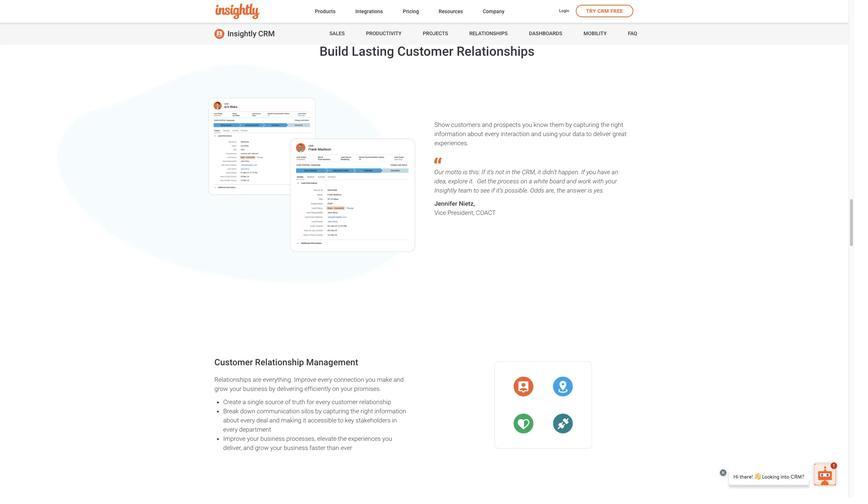 Task type: locate. For each thing, give the bounding box(es) containing it.
1 if from the left
[[482, 168, 485, 176]]

0 horizontal spatial on
[[332, 385, 339, 392]]

0 horizontal spatial by
[[269, 385, 275, 392]]

1 horizontal spatial a
[[529, 177, 532, 185]]

in inside c reate a single source of truth for every customer relationship break down communication silos by capturing the right information about every deal and making it accessible to key stakeholders in every department improve your business processes, elevate the experiences you deliver, and grow your business faster than ever
[[392, 416, 397, 424]]

crm inside button
[[598, 8, 609, 14]]

grow up c
[[215, 385, 228, 392]]

and inside our motto is this: if it's not in the crm, it didn't happen. if you have an idea, explore it.  get the process on a white board and work with your insightly team to see if it's possible. odds are, the answer is yes.
[[567, 177, 577, 185]]

2 horizontal spatial by
[[566, 121, 572, 128]]

relationships
[[470, 31, 508, 36], [457, 44, 535, 59], [215, 376, 251, 383]]

capturing down customer
[[323, 407, 349, 415]]

1 horizontal spatial information
[[435, 130, 466, 137]]

products
[[315, 8, 336, 14]]

information
[[435, 130, 466, 137], [375, 407, 406, 415]]

0 horizontal spatial it's
[[487, 168, 494, 176]]

grow down department
[[255, 444, 269, 451]]

0 horizontal spatial grow
[[215, 385, 228, 392]]

it's right if
[[496, 187, 504, 194]]

data
[[573, 130, 585, 137]]

grow inside relationships are everything. improve every connection you make and grow your business by delivering efficiently on your promises.
[[215, 385, 228, 392]]

0 horizontal spatial right
[[361, 407, 373, 415]]

in
[[506, 168, 511, 176], [392, 416, 397, 424]]

and
[[482, 121, 492, 128], [531, 130, 542, 137], [567, 177, 577, 185], [394, 376, 404, 383], [269, 416, 280, 424], [243, 444, 254, 451]]

every inside show customers and prospects you know them by capturing the right information about every interaction and using your data to deliver great experiences.
[[485, 130, 499, 137]]

customer up are
[[215, 357, 253, 367]]

0 vertical spatial to
[[587, 130, 592, 137]]

you inside relationships are everything. improve every connection you make and grow your business by delivering efficiently on your promises.
[[366, 376, 376, 383]]

by down everything.
[[269, 385, 275, 392]]

your
[[559, 130, 571, 137], [606, 177, 617, 185], [230, 385, 242, 392], [341, 385, 353, 392], [247, 435, 259, 442], [270, 444, 282, 451]]

insightly logo image
[[215, 3, 259, 19]]

it down silos
[[303, 416, 306, 424]]

every
[[485, 130, 499, 137], [318, 376, 332, 383], [316, 398, 330, 405], [241, 416, 255, 424], [223, 426, 238, 433]]

and down communication
[[269, 416, 280, 424]]

2 horizontal spatial to
[[587, 130, 592, 137]]

build lasting customer relationships
[[320, 44, 535, 59]]

coact
[[476, 209, 496, 216]]

1 horizontal spatial improve
[[294, 376, 316, 383]]

to left see
[[474, 187, 479, 194]]

stakeholders
[[356, 416, 391, 424]]

1 vertical spatial to
[[474, 187, 479, 194]]

relationship
[[359, 398, 391, 405]]

1 vertical spatial by
[[269, 385, 275, 392]]

1 horizontal spatial in
[[506, 168, 511, 176]]

than
[[327, 444, 339, 451]]

2 vertical spatial by
[[315, 407, 322, 415]]

1 horizontal spatial grow
[[255, 444, 269, 451]]

0 vertical spatial is
[[463, 168, 468, 176]]

improve up deliver,
[[223, 435, 246, 442]]

0 vertical spatial information
[[435, 130, 466, 137]]

0 horizontal spatial it
[[303, 416, 306, 424]]

it's
[[487, 168, 494, 176], [496, 187, 504, 194]]

it's left not
[[487, 168, 494, 176]]

0 vertical spatial a
[[529, 177, 532, 185]]

on inside relationships are everything. improve every connection you make and grow your business by delivering efficiently on your promises.
[[332, 385, 339, 392]]

0 horizontal spatial information
[[375, 407, 406, 415]]

business inside relationships are everything. improve every connection you make and grow your business by delivering efficiently on your promises.
[[243, 385, 268, 392]]

0 vertical spatial right
[[611, 121, 624, 128]]

are,
[[546, 187, 556, 194]]

the up deliver
[[601, 121, 610, 128]]

not
[[496, 168, 504, 176]]

right up the great
[[611, 121, 624, 128]]

you left know
[[523, 121, 532, 128]]

try crm free button
[[576, 5, 634, 17]]

about down customers
[[468, 130, 483, 137]]

0 horizontal spatial to
[[338, 416, 344, 424]]

crm right try at top
[[598, 8, 609, 14]]

insightly down insightly logo
[[228, 29, 257, 38]]

1 horizontal spatial capturing
[[574, 121, 600, 128]]

by
[[566, 121, 572, 128], [269, 385, 275, 392], [315, 407, 322, 415]]

1 vertical spatial insightly
[[435, 187, 457, 194]]

a
[[529, 177, 532, 185], [243, 398, 246, 405]]

communication
[[257, 407, 300, 415]]

insightly down idea,
[[435, 187, 457, 194]]

try
[[586, 8, 596, 14]]

1 horizontal spatial to
[[474, 187, 479, 194]]

you up 'work'
[[587, 168, 596, 176]]

business
[[243, 385, 268, 392], [261, 435, 285, 442], [284, 444, 308, 451]]

in right "stakeholders"
[[392, 416, 397, 424]]

insightly
[[228, 29, 257, 38], [435, 187, 457, 194]]

1 horizontal spatial by
[[315, 407, 322, 415]]

every right the for
[[316, 398, 330, 405]]

to right data
[[587, 130, 592, 137]]

mobility
[[584, 31, 607, 36]]

resources link
[[439, 7, 463, 17]]

everything.
[[263, 376, 293, 383]]

see
[[481, 187, 490, 194]]

0 vertical spatial grow
[[215, 385, 228, 392]]

1 vertical spatial a
[[243, 398, 246, 405]]

on down crm,
[[521, 177, 528, 185]]

crm down insightly logo link
[[258, 29, 275, 38]]

0 vertical spatial it
[[538, 168, 541, 176]]

know
[[534, 121, 549, 128]]

and down happen.
[[567, 177, 577, 185]]

and left prospects
[[482, 121, 492, 128]]

0 vertical spatial improve
[[294, 376, 316, 383]]

down
[[240, 407, 255, 415]]

customer down the projects at top
[[398, 44, 454, 59]]

processes,
[[286, 435, 316, 442]]

0 vertical spatial crm
[[598, 8, 609, 14]]

management
[[306, 357, 358, 367]]

0 horizontal spatial is
[[463, 168, 468, 176]]

a down crm,
[[529, 177, 532, 185]]

relationships inside relationships are everything. improve every connection you make and grow your business by delivering efficiently on your promises.
[[215, 376, 251, 383]]

by up accessible
[[315, 407, 322, 415]]

business down processes,
[[284, 444, 308, 451]]

your inside our motto is this: if it's not in the crm, it didn't happen. if you have an idea, explore it.  get the process on a white board and work with your insightly team to see if it's possible. odds are, the answer is yes.
[[606, 177, 617, 185]]

accessible
[[308, 416, 337, 424]]

by right them
[[566, 121, 572, 128]]

if
[[482, 168, 485, 176], [581, 168, 585, 176]]

if right this:
[[482, 168, 485, 176]]

0 horizontal spatial about
[[223, 416, 239, 424]]

0 horizontal spatial customer
[[215, 357, 253, 367]]

the up process
[[512, 168, 521, 176]]

0 vertical spatial on
[[521, 177, 528, 185]]

elevate
[[317, 435, 337, 442]]

every down break
[[223, 426, 238, 433]]

relationship
[[255, 357, 304, 367]]

this:
[[469, 168, 480, 176]]

to inside our motto is this: if it's not in the crm, it didn't happen. if you have an idea, explore it.  get the process on a white board and work with your insightly team to see if it's possible. odds are, the answer is yes.
[[474, 187, 479, 194]]

0 horizontal spatial capturing
[[323, 407, 349, 415]]

1 horizontal spatial is
[[588, 187, 593, 194]]

grow inside c reate a single source of truth for every customer relationship break down communication silos by capturing the right information about every deal and making it accessible to key stakeholders in every department improve your business processes, elevate the experiences you deliver, and grow your business faster than ever
[[255, 444, 269, 451]]

capturing inside c reate a single source of truth for every customer relationship break down communication silos by capturing the right information about every deal and making it accessible to key stakeholders in every department improve your business processes, elevate the experiences you deliver, and grow your business faster than ever
[[323, 407, 349, 415]]

1 vertical spatial it's
[[496, 187, 504, 194]]

relationships for relationships
[[470, 31, 508, 36]]

you up promises.
[[366, 376, 376, 383]]

0 vertical spatial about
[[468, 130, 483, 137]]

crm for insightly
[[258, 29, 275, 38]]

sales
[[330, 31, 345, 36]]

1 vertical spatial grow
[[255, 444, 269, 451]]

0 horizontal spatial insightly
[[228, 29, 257, 38]]

making
[[281, 416, 301, 424]]

productivity
[[366, 31, 402, 36]]

for
[[307, 398, 314, 405]]

and right deliver,
[[243, 444, 254, 451]]

is left this:
[[463, 168, 468, 176]]

free
[[611, 8, 623, 14]]

crm
[[598, 8, 609, 14], [258, 29, 275, 38]]

improve
[[294, 376, 316, 383], [223, 435, 246, 442]]

0 vertical spatial insightly
[[228, 29, 257, 38]]

login link
[[559, 8, 569, 15]]

1 horizontal spatial it
[[538, 168, 541, 176]]

login
[[559, 9, 569, 13]]

information down relationship
[[375, 407, 406, 415]]

1 vertical spatial crm
[[258, 29, 275, 38]]

1 vertical spatial on
[[332, 385, 339, 392]]

0 vertical spatial business
[[243, 385, 268, 392]]

lasting
[[352, 44, 394, 59]]

faster
[[310, 444, 326, 451]]

capturing up data
[[574, 121, 600, 128]]

integrations link
[[355, 7, 383, 17]]

right up "stakeholders"
[[361, 407, 373, 415]]

1 horizontal spatial right
[[611, 121, 624, 128]]

jennifer
[[435, 200, 458, 207]]

break
[[223, 407, 239, 415]]

is left yes. on the top right of page
[[588, 187, 593, 194]]

improve up efficiently
[[294, 376, 316, 383]]

1 vertical spatial it
[[303, 416, 306, 424]]

have
[[598, 168, 610, 176]]

it
[[538, 168, 541, 176], [303, 416, 306, 424]]

right
[[611, 121, 624, 128], [361, 407, 373, 415]]

1 vertical spatial right
[[361, 407, 373, 415]]

0 horizontal spatial improve
[[223, 435, 246, 442]]

every up efficiently
[[318, 376, 332, 383]]

to left key
[[338, 416, 344, 424]]

on up customer
[[332, 385, 339, 392]]

try crm free link
[[576, 5, 634, 17]]

0 vertical spatial capturing
[[574, 121, 600, 128]]

2 vertical spatial relationships
[[215, 376, 251, 383]]

a up down
[[243, 398, 246, 405]]

yes.
[[594, 187, 605, 194]]

about down break
[[223, 416, 239, 424]]

jennifer nietz, vice president, coact
[[435, 200, 496, 216]]

pricing
[[403, 8, 419, 14]]

all in one 1 image
[[437, 312, 647, 498]]

motto
[[446, 168, 462, 176]]

reate
[[227, 398, 241, 405]]

on inside our motto is this: if it's not in the crm, it didn't happen. if you have an idea, explore it.  get the process on a white board and work with your insightly team to see if it's possible. odds are, the answer is yes.
[[521, 177, 528, 185]]

1 horizontal spatial on
[[521, 177, 528, 185]]

show customers and prospects you know them by capturing the right information about every interaction and using your data to deliver great experiences.
[[435, 121, 627, 147]]

capturing inside show customers and prospects you know them by capturing the right information about every interaction and using your data to deliver great experiences.
[[574, 121, 600, 128]]

every down prospects
[[485, 130, 499, 137]]

insightly crm
[[228, 29, 275, 38]]

0 horizontal spatial in
[[392, 416, 397, 424]]

you right experiences
[[382, 435, 392, 442]]

efficiently
[[305, 385, 331, 392]]

it up white
[[538, 168, 541, 176]]

if up 'work'
[[581, 168, 585, 176]]

1 horizontal spatial if
[[581, 168, 585, 176]]

to inside c reate a single source of truth for every customer relationship break down communication silos by capturing the right information about every deal and making it accessible to key stakeholders in every department improve your business processes, elevate the experiences you deliver, and grow your business faster than ever
[[338, 416, 344, 424]]

in right not
[[506, 168, 511, 176]]

0 vertical spatial by
[[566, 121, 572, 128]]

0 horizontal spatial a
[[243, 398, 246, 405]]

dashboards link
[[529, 23, 563, 45]]

white
[[534, 177, 548, 185]]

build lasting image
[[207, 93, 418, 254]]

information up experiences. at top
[[435, 130, 466, 137]]

1 vertical spatial improve
[[223, 435, 246, 442]]

1 vertical spatial in
[[392, 416, 397, 424]]

1 horizontal spatial insightly
[[435, 187, 457, 194]]

1 vertical spatial about
[[223, 416, 239, 424]]

projects link
[[423, 23, 448, 45]]

0 vertical spatial customer
[[398, 44, 454, 59]]

2 vertical spatial to
[[338, 416, 344, 424]]

about inside c reate a single source of truth for every customer relationship break down communication silos by capturing the right information about every deal and making it accessible to key stakeholders in every department improve your business processes, elevate the experiences you deliver, and grow your business faster than ever
[[223, 416, 239, 424]]

0 horizontal spatial if
[[482, 168, 485, 176]]

0 vertical spatial in
[[506, 168, 511, 176]]

1 vertical spatial capturing
[[323, 407, 349, 415]]

1 horizontal spatial about
[[468, 130, 483, 137]]

by inside c reate a single source of truth for every customer relationship break down communication silos by capturing the right information about every deal and making it accessible to key stakeholders in every department improve your business processes, elevate the experiences you deliver, and grow your business faster than ever
[[315, 407, 322, 415]]

you inside our motto is this: if it's not in the crm, it didn't happen. if you have an idea, explore it.  get the process on a white board and work with your insightly team to see if it's possible. odds are, the answer is yes.
[[587, 168, 596, 176]]

1 vertical spatial information
[[375, 407, 406, 415]]

0 vertical spatial relationships
[[470, 31, 508, 36]]

business down are
[[243, 385, 268, 392]]

by inside relationships are everything. improve every connection you make and grow your business by delivering efficiently on your promises.
[[269, 385, 275, 392]]

resources
[[439, 8, 463, 14]]

2 vertical spatial business
[[284, 444, 308, 451]]

right inside c reate a single source of truth for every customer relationship break down communication silos by capturing the right information about every deal and making it accessible to key stakeholders in every department improve your business processes, elevate the experiences you deliver, and grow your business faster than ever
[[361, 407, 373, 415]]

explore
[[448, 177, 468, 185]]

and inside relationships are everything. improve every connection you make and grow your business by delivering efficiently on your promises.
[[394, 376, 404, 383]]

and right make on the left of the page
[[394, 376, 404, 383]]

1 horizontal spatial crm
[[598, 8, 609, 14]]

insightly crm link
[[214, 23, 275, 45]]

business down department
[[261, 435, 285, 442]]

make
[[377, 376, 392, 383]]

0 horizontal spatial crm
[[258, 29, 275, 38]]

1 vertical spatial relationships
[[457, 44, 535, 59]]



Task type: vqa. For each thing, say whether or not it's contained in the screenshot.
Life.
no



Task type: describe. For each thing, give the bounding box(es) containing it.
the up ever
[[338, 435, 347, 442]]

information inside show customers and prospects you know them by capturing the right information about every interaction and using your data to deliver great experiences.
[[435, 130, 466, 137]]

build
[[320, 44, 349, 59]]

insightly inside insightly crm link
[[228, 29, 257, 38]]

work
[[578, 177, 591, 185]]

c
[[223, 398, 227, 405]]

the up if
[[488, 177, 497, 185]]

faq
[[628, 31, 638, 36]]

by inside show customers and prospects you know them by capturing the right information about every interaction and using your data to deliver great experiences.
[[566, 121, 572, 128]]

you inside show customers and prospects you know them by capturing the right information about every interaction and using your data to deliver great experiences.
[[523, 121, 532, 128]]

department
[[239, 426, 271, 433]]

connection
[[334, 376, 364, 383]]

your inside show customers and prospects you know them by capturing the right information about every interaction and using your data to deliver great experiences.
[[559, 130, 571, 137]]

are
[[253, 376, 261, 383]]

projects
[[423, 31, 448, 36]]

get
[[477, 177, 487, 185]]

using
[[543, 130, 558, 137]]

insightly inside our motto is this: if it's not in the crm, it didn't happen. if you have an idea, explore it.  get the process on a white board and work with your insightly team to see if it's possible. odds are, the answer is yes.
[[435, 187, 457, 194]]

odds
[[530, 187, 544, 194]]

company
[[483, 8, 505, 14]]

relationships are everything. improve every connection you make and grow your business by delivering efficiently on your promises.
[[215, 376, 404, 392]]

1 horizontal spatial it's
[[496, 187, 504, 194]]

1 vertical spatial is
[[588, 187, 593, 194]]

faq link
[[628, 23, 638, 45]]

the up key
[[351, 407, 359, 415]]

a inside c reate a single source of truth for every customer relationship break down communication silos by capturing the right information about every deal and making it accessible to key stakeholders in every department improve your business processes, elevate the experiences you deliver, and grow your business faster than ever
[[243, 398, 246, 405]]

single
[[248, 398, 264, 405]]

mobility link
[[584, 23, 607, 45]]

idea,
[[435, 177, 447, 185]]

experiences.
[[435, 139, 469, 147]]

1 horizontal spatial customer
[[398, 44, 454, 59]]

and down know
[[531, 130, 542, 137]]

promises.
[[354, 385, 381, 392]]

it inside our motto is this: if it's not in the crm, it didn't happen. if you have an idea, explore it.  get the process on a white board and work with your insightly team to see if it's possible. odds are, the answer is yes.
[[538, 168, 541, 176]]

project and task v2 image
[[437, 0, 647, 5]]

team
[[459, 187, 472, 194]]

prospects
[[494, 121, 521, 128]]

deliver
[[594, 130, 611, 137]]

with
[[593, 177, 604, 185]]

customer relationship management
[[215, 357, 358, 367]]

qoute icon image
[[435, 157, 442, 164]]

process
[[498, 177, 519, 185]]

the inside show customers and prospects you know them by capturing the right information about every interaction and using your data to deliver great experiences.
[[601, 121, 610, 128]]

didn't
[[543, 168, 557, 176]]

them
[[550, 121, 564, 128]]

in inside our motto is this: if it's not in the crm, it didn't happen. if you have an idea, explore it.  get the process on a white board and work with your insightly team to see if it's possible. odds are, the answer is yes.
[[506, 168, 511, 176]]

1 vertical spatial business
[[261, 435, 285, 442]]

productivity link
[[366, 23, 402, 45]]

truth
[[292, 398, 305, 405]]

of
[[285, 398, 291, 405]]

it inside c reate a single source of truth for every customer relationship break down communication silos by capturing the right information about every deal and making it accessible to key stakeholders in every department improve your business processes, elevate the experiences you deliver, and grow your business faster than ever
[[303, 416, 306, 424]]

deliver,
[[223, 444, 242, 451]]

key
[[345, 416, 354, 424]]

board
[[550, 177, 565, 185]]

vice
[[435, 209, 446, 216]]

relationships link
[[470, 23, 508, 45]]

customer
[[332, 398, 358, 405]]

answer
[[567, 187, 587, 194]]

president,
[[448, 209, 475, 216]]

0 vertical spatial it's
[[487, 168, 494, 176]]

source
[[265, 398, 284, 405]]

silos
[[301, 407, 314, 415]]

to inside show customers and prospects you know them by capturing the right information about every interaction and using your data to deliver great experiences.
[[587, 130, 592, 137]]

every inside relationships are everything. improve every connection you make and grow your business by delivering efficiently on your promises.
[[318, 376, 332, 383]]

crm for try
[[598, 8, 609, 14]]

relationships for relationships are everything. improve every connection you make and grow your business by delivering efficiently on your promises.
[[215, 376, 251, 383]]

interaction
[[501, 130, 530, 137]]

c reate a single source of truth for every customer relationship break down communication silos by capturing the right information about every deal and making it accessible to key stakeholders in every department improve your business processes, elevate the experiences you deliver, and grow your business faster than ever
[[223, 398, 406, 451]]

possible.
[[505, 187, 529, 194]]

dashboards
[[529, 31, 563, 36]]

pricing link
[[403, 7, 419, 17]]

our motto is this: if it's not in the crm, it didn't happen. if you have an idea, explore it.  get the process on a white board and work with your insightly team to see if it's possible. odds are, the answer is yes.
[[435, 168, 619, 194]]

nietz,
[[459, 200, 475, 207]]

if
[[492, 187, 495, 194]]

2 if from the left
[[581, 168, 585, 176]]

improve inside relationships are everything. improve every connection you make and grow your business by delivering efficiently on your promises.
[[294, 376, 316, 383]]

1 vertical spatial customer
[[215, 357, 253, 367]]

customers
[[451, 121, 481, 128]]

improve inside c reate a single source of truth for every customer relationship break down communication silos by capturing the right information about every deal and making it accessible to key stakeholders in every department improve your business processes, elevate the experiences you deliver, and grow your business faster than ever
[[223, 435, 246, 442]]

you inside c reate a single source of truth for every customer relationship break down communication silos by capturing the right information about every deal and making it accessible to key stakeholders in every department improve your business processes, elevate the experiences you deliver, and grow your business faster than ever
[[382, 435, 392, 442]]

great
[[613, 130, 627, 137]]

an
[[612, 168, 619, 176]]

experiences
[[348, 435, 381, 442]]

integrations
[[355, 8, 383, 14]]

the down the board
[[557, 187, 566, 194]]

our
[[435, 168, 444, 176]]

right inside show customers and prospects you know them by capturing the right information about every interaction and using your data to deliver great experiences.
[[611, 121, 624, 128]]

every down down
[[241, 416, 255, 424]]

products link
[[315, 7, 336, 17]]

information inside c reate a single source of truth for every customer relationship break down communication silos by capturing the right information about every deal and making it accessible to key stakeholders in every department improve your business processes, elevate the experiences you deliver, and grow your business faster than ever
[[375, 407, 406, 415]]

delivering
[[277, 385, 303, 392]]

about inside show customers and prospects you know them by capturing the right information about every interaction and using your data to deliver great experiences.
[[468, 130, 483, 137]]

ever
[[341, 444, 352, 451]]

sales link
[[330, 23, 345, 45]]

happen.
[[559, 168, 580, 176]]

try crm free
[[586, 8, 623, 14]]

insightly logo link
[[215, 3, 303, 19]]

show
[[435, 121, 450, 128]]

company link
[[483, 7, 505, 17]]

a inside our motto is this: if it's not in the crm, it didn't happen. if you have an idea, explore it.  get the process on a white board and work with your insightly team to see if it's possible. odds are, the answer is yes.
[[529, 177, 532, 185]]



